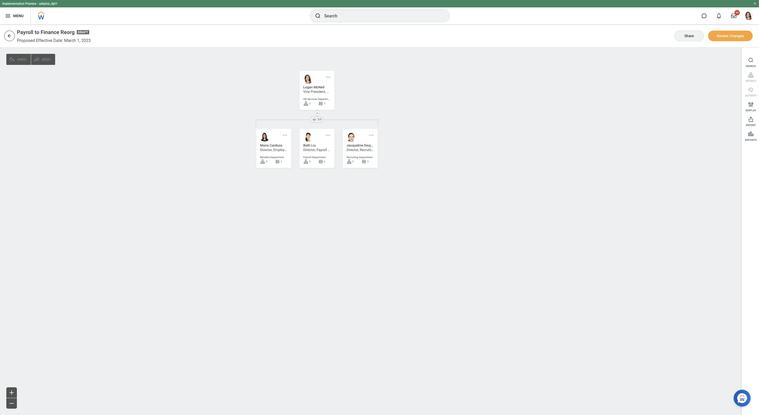 Task type: locate. For each thing, give the bounding box(es) containing it.
org chart image down hr
[[303, 101, 309, 106]]

employee
[[274, 148, 288, 152]]

0 vertical spatial recruiting
[[360, 148, 375, 152]]

related actions image for mcneil
[[326, 75, 331, 80]]

related actions image
[[326, 75, 331, 80], [282, 133, 288, 138], [326, 133, 331, 138]]

1 horizontal spatial payroll
[[303, 156, 311, 159]]

resources
[[339, 90, 355, 94]]

3 contact card matrix manager image from the left
[[362, 159, 367, 164]]

1 director, from the left
[[260, 148, 273, 152]]

department for maria cardoza director, employee benefits
[[270, 156, 284, 159]]

0 right org chart image
[[266, 160, 267, 163]]

proposed effective date: march 1, 2023
[[17, 38, 91, 43]]

0
[[266, 160, 267, 163], [309, 160, 311, 163], [353, 160, 354, 163]]

menu containing search
[[742, 48, 760, 143]]

1 horizontal spatial director,
[[303, 148, 316, 152]]

org chart image for director, recruiting services
[[347, 159, 352, 164]]

director,
[[260, 148, 273, 152], [303, 148, 316, 152], [347, 148, 359, 152]]

director, down the beth
[[303, 148, 316, 152]]

1 horizontal spatial 0
[[309, 160, 311, 163]]

1 horizontal spatial contact card matrix manager image
[[318, 159, 324, 164]]

recruiting down jacqueline
[[347, 156, 359, 159]]

reorg
[[61, 29, 75, 35]]

share button
[[675, 31, 704, 41]]

liu
[[311, 143, 316, 147]]

-
[[37, 2, 38, 6]]

details
[[746, 79, 757, 82]]

services inside the jacqueline desjardins director, recruiting services
[[376, 148, 389, 152]]

3
[[309, 102, 311, 105], [324, 102, 326, 105]]

3 for contact card matrix manager image
[[324, 102, 326, 105]]

2 director, from the left
[[303, 148, 316, 152]]

2 3 from the left
[[324, 102, 326, 105]]

reports
[[746, 139, 757, 142]]

undo r image
[[34, 56, 40, 63]]

maria cardoza director, employee benefits
[[260, 143, 302, 152]]

0 horizontal spatial benefits
[[260, 156, 270, 159]]

beth
[[303, 143, 311, 147]]

director, inside maria cardoza director, employee benefits
[[260, 148, 273, 152]]

payroll inside beth liu director, payroll operations
[[317, 148, 327, 152]]

notifications large image
[[717, 13, 722, 18]]

0 horizontal spatial services
[[308, 98, 318, 101]]

director, inside the jacqueline desjardins director, recruiting services
[[347, 148, 359, 152]]

org chart image down recruiting department
[[347, 159, 352, 164]]

1 horizontal spatial recruiting
[[360, 148, 375, 152]]

1 vertical spatial recruiting
[[347, 156, 359, 159]]

department
[[318, 98, 332, 101], [270, 156, 284, 159], [312, 156, 326, 159], [359, 156, 373, 159]]

payroll for payroll to finance reorg
[[17, 29, 33, 35]]

2 horizontal spatial 0
[[353, 160, 354, 163]]

0 vertical spatial payroll
[[17, 29, 33, 35]]

redo
[[42, 57, 51, 61]]

2
[[281, 160, 282, 163]]

benefits right the employee
[[289, 148, 302, 152]]

search image
[[315, 13, 321, 19]]

0 down "payroll department" at the left of page
[[309, 160, 311, 163]]

desjardins
[[364, 143, 381, 147]]

export
[[746, 124, 756, 127]]

payroll up proposed
[[17, 29, 33, 35]]

related actions image for cardoza
[[282, 133, 288, 138]]

2 horizontal spatial director,
[[347, 148, 359, 152]]

implementation
[[2, 2, 24, 6]]

services right hr
[[308, 98, 318, 101]]

org chart image
[[260, 159, 265, 164]]

contact card matrix manager image left 5
[[362, 159, 367, 164]]

org chart image
[[303, 101, 309, 106], [303, 159, 309, 164], [347, 159, 352, 164]]

1 vertical spatial payroll
[[317, 148, 327, 152]]

0 horizontal spatial contact card matrix manager image
[[275, 159, 280, 164]]

review changes button
[[709, 31, 753, 41]]

services
[[308, 98, 318, 101], [376, 148, 389, 152]]

0 horizontal spatial recruiting
[[347, 156, 359, 159]]

director, down jacqueline
[[347, 148, 359, 152]]

1 0 from the left
[[266, 160, 267, 163]]

march
[[64, 38, 76, 43]]

related actions image up beth liu director, payroll operations
[[326, 133, 331, 138]]

payroll up "payroll department" at the left of page
[[317, 148, 327, 152]]

benefits inside maria cardoza director, employee benefits
[[289, 148, 302, 152]]

recruiting
[[360, 148, 375, 152], [347, 156, 359, 159]]

payroll down the beth
[[303, 156, 311, 159]]

draft
[[78, 30, 88, 34]]

3 right contact card matrix manager image
[[324, 102, 326, 105]]

benefits
[[289, 148, 302, 152], [260, 156, 270, 159]]

search
[[746, 65, 756, 68]]

1 contact card matrix manager image from the left
[[275, 159, 280, 164]]

recruiting down desjardins
[[360, 148, 375, 152]]

effective
[[36, 38, 52, 43]]

undo button
[[6, 54, 31, 65]]

1 vertical spatial services
[[376, 148, 389, 152]]

department up 5
[[359, 156, 373, 159]]

logan mcneil vice president, human resources
[[303, 85, 355, 94]]

2 horizontal spatial contact card matrix manager image
[[362, 159, 367, 164]]

contact card matrix manager image for payroll
[[318, 159, 324, 164]]

director, inside beth liu director, payroll operations
[[303, 148, 316, 152]]

related actions image for liu
[[326, 133, 331, 138]]

3/3
[[318, 118, 322, 121]]

33
[[736, 11, 739, 14]]

menu
[[742, 48, 760, 143]]

3 director, from the left
[[347, 148, 359, 152]]

related actions image up maria cardoza director, employee benefits
[[282, 133, 288, 138]]

contact card matrix manager image left 6
[[318, 159, 324, 164]]

org chart image down "payroll department" at the left of page
[[303, 159, 309, 164]]

3 down hr services department
[[309, 102, 311, 105]]

department up 6
[[312, 156, 326, 159]]

implementation preview -   adeptai_dpt1
[[2, 2, 58, 6]]

close environment banner image
[[754, 2, 757, 5]]

president,
[[311, 90, 326, 94]]

vice
[[303, 90, 310, 94]]

0 down recruiting department
[[353, 160, 354, 163]]

minus image
[[8, 401, 15, 407]]

0 horizontal spatial payroll
[[17, 29, 33, 35]]

3 0 from the left
[[353, 160, 354, 163]]

2 horizontal spatial payroll
[[317, 148, 327, 152]]

2 contact card matrix manager image from the left
[[318, 159, 324, 164]]

1 vertical spatial benefits
[[260, 156, 270, 159]]

1 horizontal spatial benefits
[[289, 148, 302, 152]]

related actions image up logan mcneil vice president, human resources
[[326, 75, 331, 80]]

0 for jacqueline desjardins director, recruiting services
[[353, 160, 354, 163]]

0 horizontal spatial director,
[[260, 148, 273, 152]]

contact card matrix manager image for recruiting
[[362, 159, 367, 164]]

finance
[[41, 29, 59, 35]]

0 vertical spatial benefits
[[289, 148, 302, 152]]

department for jacqueline desjardins director, recruiting services
[[359, 156, 373, 159]]

0 horizontal spatial 0
[[266, 160, 267, 163]]

1 3 from the left
[[309, 102, 311, 105]]

inbox large image
[[732, 13, 737, 18]]

1 horizontal spatial 3
[[324, 102, 326, 105]]

benefits up org chart image
[[260, 156, 270, 159]]

1 horizontal spatial services
[[376, 148, 389, 152]]

services down desjardins
[[376, 148, 389, 152]]

2 0 from the left
[[309, 160, 311, 163]]

director, for jacqueline
[[347, 148, 359, 152]]

payroll
[[17, 29, 33, 35], [317, 148, 327, 152], [303, 156, 311, 159]]

0 horizontal spatial 3
[[309, 102, 311, 105]]

contact card matrix manager image left 2
[[275, 159, 280, 164]]

contact card matrix manager image for employee
[[275, 159, 280, 164]]

director, down maria at left top
[[260, 148, 273, 152]]

2 vertical spatial payroll
[[303, 156, 311, 159]]

contact card matrix manager image
[[275, 159, 280, 164], [318, 159, 324, 164], [362, 159, 367, 164]]

department up 2
[[270, 156, 284, 159]]



Task type: describe. For each thing, give the bounding box(es) containing it.
department up contact card matrix manager image
[[318, 98, 332, 101]]

undo
[[17, 57, 26, 61]]

recruiting department
[[347, 156, 373, 159]]

date:
[[53, 38, 63, 43]]

0 vertical spatial services
[[308, 98, 318, 101]]

justify image
[[5, 13, 11, 19]]

activity
[[746, 94, 757, 97]]

maria
[[260, 143, 269, 147]]

adeptai_dpt1
[[39, 2, 58, 6]]

undo l image
[[9, 56, 15, 63]]

menu
[[13, 14, 24, 18]]

display
[[746, 109, 757, 112]]

mcneil
[[314, 85, 325, 89]]

director, for beth
[[303, 148, 316, 152]]

proposed
[[17, 38, 35, 43]]

0 for maria cardoza director, employee benefits
[[266, 160, 267, 163]]

cardoza
[[270, 143, 283, 147]]

review
[[717, 34, 729, 38]]

1,
[[77, 38, 80, 43]]

menu banner
[[0, 0, 760, 24]]

recruiting inside the jacqueline desjardins director, recruiting services
[[360, 148, 375, 152]]

2023
[[81, 38, 91, 43]]

director, for maria
[[260, 148, 273, 152]]

33 button
[[728, 10, 740, 22]]

3 for org chart icon for vice president, human resources
[[309, 102, 311, 105]]

jacqueline
[[347, 143, 364, 147]]

beth liu director, payroll operations
[[303, 143, 345, 152]]

share
[[685, 34, 694, 38]]

logan
[[303, 85, 313, 89]]

redo button
[[31, 54, 55, 65]]

arrow left image
[[7, 33, 12, 39]]

payroll department
[[303, 156, 326, 159]]

related actions image
[[369, 133, 374, 138]]

6
[[324, 160, 326, 163]]

department for beth liu director, payroll operations
[[312, 156, 326, 159]]

review changes
[[717, 34, 745, 38]]

preview
[[25, 2, 36, 6]]

hr
[[303, 98, 307, 101]]

profile logan mcneil image
[[745, 12, 753, 21]]

5
[[367, 160, 369, 163]]

Search Workday  search field
[[324, 10, 439, 22]]

to
[[35, 29, 39, 35]]

human
[[327, 90, 338, 94]]

benefits department
[[260, 156, 284, 159]]

0 for beth liu director, payroll operations
[[309, 160, 311, 163]]

payroll to finance reorg
[[17, 29, 75, 35]]

operations
[[328, 148, 345, 152]]

chevron up small image
[[315, 111, 320, 116]]

payroll for payroll department
[[303, 156, 311, 159]]

org chart image for director, payroll operations
[[303, 159, 309, 164]]

jacqueline desjardins director, recruiting services
[[347, 143, 389, 152]]

plus image
[[8, 390, 15, 396]]

menu button
[[0, 7, 30, 24]]

hr services department
[[303, 98, 332, 101]]

changes
[[730, 34, 745, 38]]

org chart image for vice president, human resources
[[303, 101, 309, 106]]

contact card matrix manager image
[[318, 101, 324, 106]]

visible image
[[313, 118, 317, 122]]



Task type: vqa. For each thing, say whether or not it's contained in the screenshot.
org chart image associated with Director, Recruiting Services
yes



